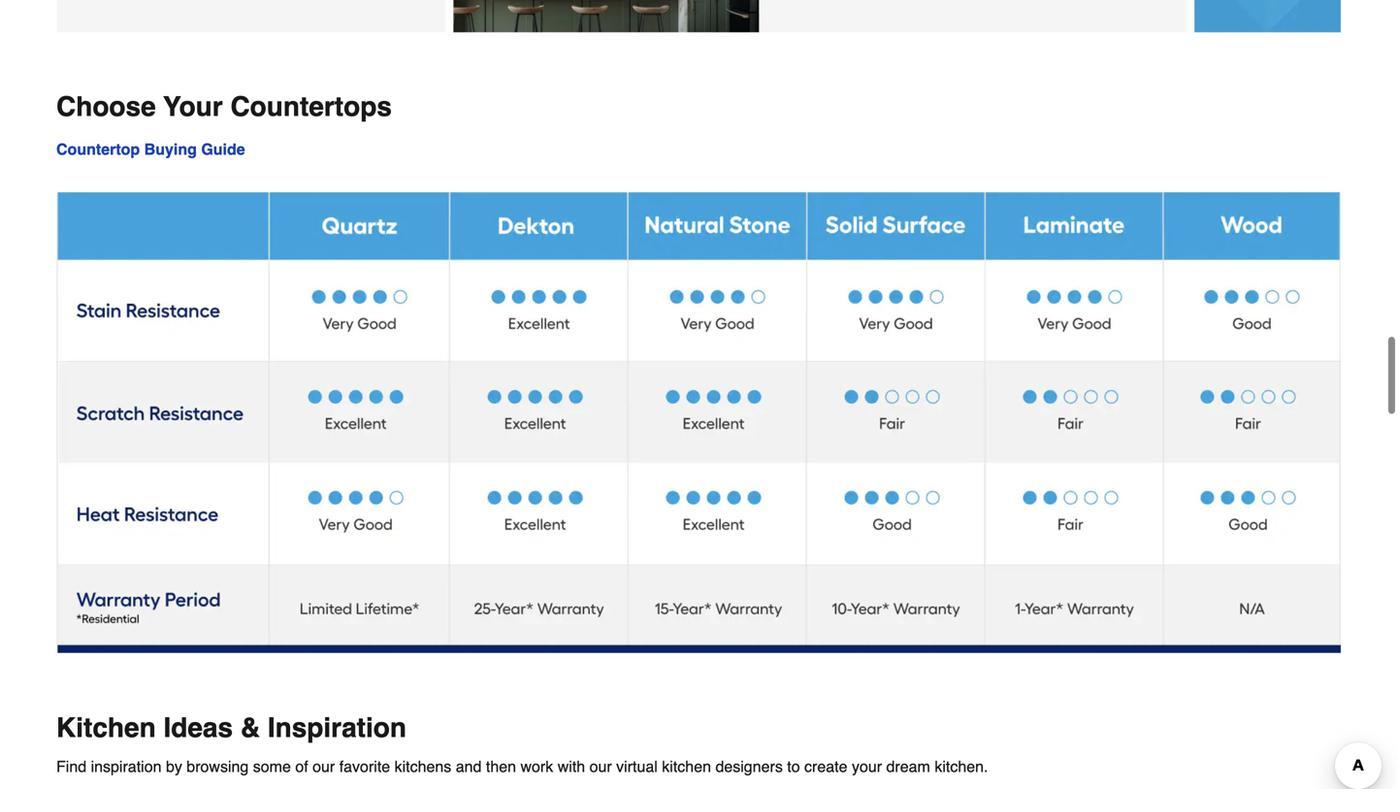 Task type: vqa. For each thing, say whether or not it's contained in the screenshot.
A chart comparing different countertop materials. "image"
yes



Task type: describe. For each thing, give the bounding box(es) containing it.
to
[[787, 757, 800, 775]]

kitchen
[[56, 712, 156, 743]]

countertops
[[230, 91, 392, 123]]

buying
[[144, 140, 197, 158]]

kitchens
[[395, 757, 452, 775]]

then
[[486, 757, 516, 775]]

with
[[558, 757, 585, 775]]

&
[[241, 712, 260, 743]]

countertop buying guide
[[56, 140, 245, 158]]

by
[[166, 757, 182, 775]]

kitchen
[[662, 757, 711, 775]]

inspiration
[[268, 712, 407, 743]]

and
[[456, 757, 482, 775]]

1 our from the left
[[313, 757, 335, 775]]

kitchen ideas & inspiration
[[56, 712, 407, 743]]

ideas
[[163, 712, 233, 743]]

some
[[253, 757, 291, 775]]

of
[[295, 757, 308, 775]]

countertop buying guide link
[[56, 140, 245, 158]]



Task type: locate. For each thing, give the bounding box(es) containing it.
your
[[163, 91, 223, 123]]

kitchen.
[[935, 757, 988, 775]]

a chart comparing different countertop materials. image
[[56, 192, 1341, 654]]

inspiration
[[91, 757, 162, 775]]

2 our from the left
[[590, 757, 612, 775]]

designers
[[716, 757, 783, 775]]

1 horizontal spatial our
[[590, 757, 612, 775]]

0 horizontal spatial our
[[313, 757, 335, 775]]

from color to style, find the right cabinets for your kitchen with our guide. read article. image
[[56, 0, 1341, 33]]

find
[[56, 757, 86, 775]]

our
[[313, 757, 335, 775], [590, 757, 612, 775]]

your
[[852, 757, 882, 775]]

guide
[[201, 140, 245, 158]]

dream
[[887, 757, 931, 775]]

create
[[805, 757, 848, 775]]

browsing
[[187, 757, 249, 775]]

virtual
[[616, 757, 658, 775]]

our right with
[[590, 757, 612, 775]]

favorite
[[339, 757, 390, 775]]

choose your countertops
[[56, 91, 392, 123]]

countertop
[[56, 140, 140, 158]]

choose
[[56, 91, 156, 123]]

work
[[521, 757, 553, 775]]

our right 'of'
[[313, 757, 335, 775]]

find inspiration by browsing some of our favorite kitchens and then work with our virtual kitchen designers to create your dream kitchen.
[[56, 757, 988, 775]]



